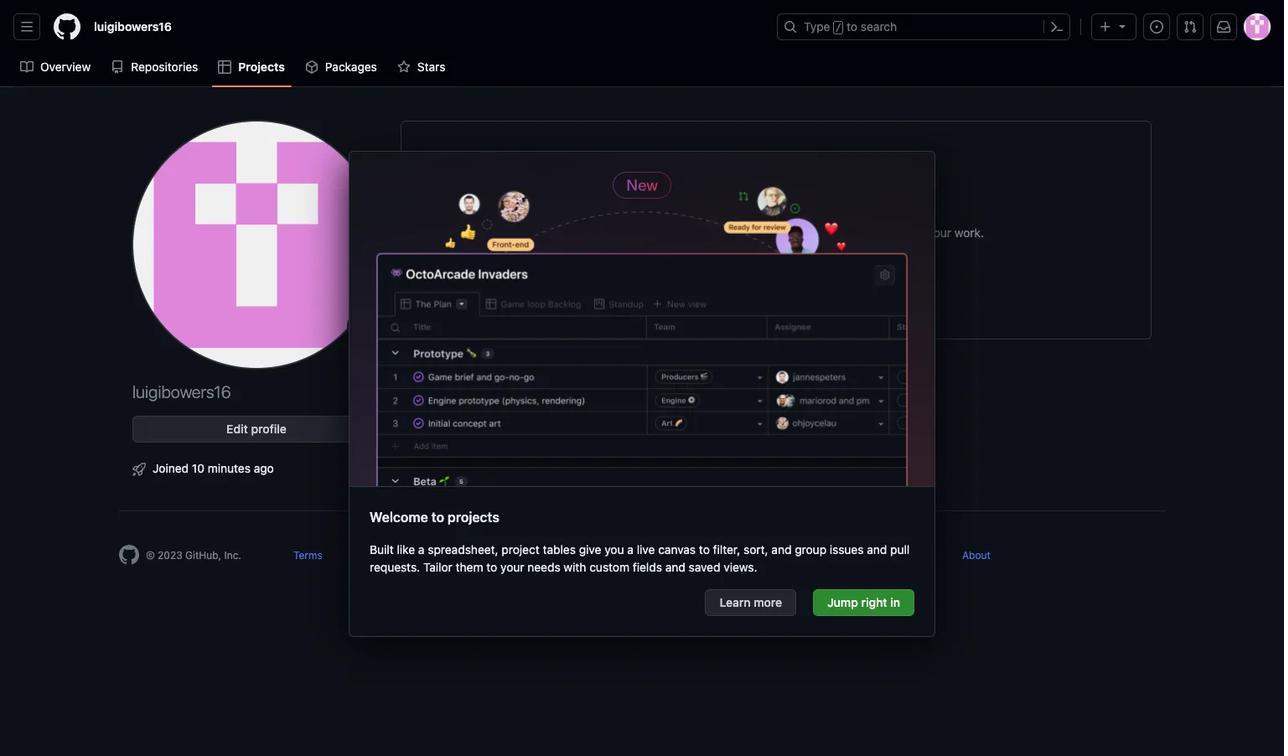 Task type: vqa. For each thing, say whether or not it's contained in the screenshot.
like
yes



Task type: locate. For each thing, give the bounding box(es) containing it.
0 vertical spatial table image
[[218, 60, 232, 74]]

search
[[861, 19, 897, 34]]

project inside built like a spreadsheet, project tables give you a live canvas to filter, sort, and group issues and pull requests. tailor them to your needs with custom fields and saved views.
[[502, 543, 540, 557]]

10
[[192, 461, 205, 475]]

you
[[605, 543, 624, 557]]

table image up "first"
[[766, 162, 786, 182]]

your left work.
[[928, 226, 952, 240]]

your up flexible
[[700, 194, 740, 217]]

requests.
[[370, 560, 420, 574]]

github,
[[185, 549, 221, 562]]

star image
[[397, 60, 411, 74]]

github inside create your first github project projects are a customizable, flexible tool for planning and tracking your work.
[[785, 194, 850, 217]]

0 vertical spatial luigibowers16
[[94, 19, 172, 34]]

project
[[854, 194, 918, 217], [771, 269, 810, 283], [502, 543, 540, 557]]

status
[[495, 549, 526, 562]]

api link
[[788, 549, 804, 562]]

git pull request image
[[1184, 20, 1197, 34]]

luigibowers16 up edit
[[132, 382, 231, 402]]

and
[[857, 226, 877, 240], [772, 543, 792, 557], [867, 543, 887, 557], [665, 560, 686, 574]]

edit
[[226, 422, 248, 436]]

terms link
[[293, 549, 323, 562]]

new
[[743, 269, 768, 283]]

saved
[[689, 560, 721, 574]]

to up saved
[[699, 543, 710, 557]]

project for github
[[854, 194, 918, 217]]

0 vertical spatial project
[[854, 194, 918, 217]]

new project
[[743, 269, 810, 283]]

homepage image
[[54, 13, 80, 40]]

project right 'new'
[[771, 269, 810, 283]]

0 horizontal spatial a
[[418, 543, 425, 557]]

project up 'tracking'
[[854, 194, 918, 217]]

1 vertical spatial github
[[656, 549, 690, 562]]

projects link
[[212, 54, 292, 80]]

2 horizontal spatial your
[[928, 226, 952, 240]]

docs
[[559, 549, 583, 562]]

/
[[836, 22, 842, 34]]

1 horizontal spatial github
[[785, 194, 850, 217]]

contact github link
[[616, 549, 690, 562]]

1 vertical spatial your
[[928, 226, 952, 240]]

projects
[[448, 510, 500, 525]]

a
[[636, 226, 642, 240], [418, 543, 425, 557], [627, 543, 634, 557]]

2 vertical spatial your
[[501, 560, 524, 574]]

right
[[861, 595, 888, 610]]

joined
[[153, 461, 189, 475]]

projects left "package" image
[[238, 60, 285, 74]]

and left 'tracking'
[[857, 226, 877, 240]]

1 horizontal spatial projects
[[568, 226, 613, 240]]

1 horizontal spatial table image
[[766, 162, 786, 182]]

0 vertical spatial github
[[785, 194, 850, 217]]

1 horizontal spatial a
[[627, 543, 634, 557]]

custom
[[590, 560, 630, 574]]

2 horizontal spatial a
[[636, 226, 642, 240]]

1 horizontal spatial project
[[771, 269, 810, 283]]

your
[[700, 194, 740, 217], [928, 226, 952, 240], [501, 560, 524, 574]]

and right sort,
[[772, 543, 792, 557]]

to
[[847, 19, 858, 34], [431, 510, 444, 525], [699, 543, 710, 557], [487, 560, 497, 574]]

needs
[[528, 560, 561, 574]]

api
[[788, 549, 804, 562]]

overview link
[[13, 54, 97, 80]]

and inside create your first github project projects are a customizable, flexible tool for planning and tracking your work.
[[857, 226, 877, 240]]

luigibowers16 link
[[87, 13, 179, 40]]

0 horizontal spatial projects
[[238, 60, 285, 74]]

table image for projects
[[218, 60, 232, 74]]

packages link
[[298, 54, 384, 80]]

projects
[[238, 60, 285, 74], [568, 226, 613, 240]]

tables
[[543, 543, 576, 557]]

welcome to projects
[[370, 510, 500, 525]]

issue opened image
[[1150, 20, 1164, 34]]

1 vertical spatial project
[[771, 269, 810, 283]]

overview
[[40, 60, 91, 74]]

a right like on the bottom of the page
[[418, 543, 425, 557]]

jump right in button
[[813, 590, 915, 616]]

table image
[[218, 60, 232, 74], [766, 162, 786, 182]]

learn more link
[[705, 590, 797, 616]]

canvas
[[658, 543, 696, 557]]

type
[[804, 19, 830, 34]]

live
[[637, 543, 655, 557]]

packages
[[325, 60, 377, 74]]

create your first github project projects are a customizable, flexible tool for planning and tracking your work.
[[568, 194, 984, 240]]

project up needs
[[502, 543, 540, 557]]

1 horizontal spatial your
[[700, 194, 740, 217]]

luigibowers16 up repo icon
[[94, 19, 172, 34]]

first
[[745, 194, 781, 217]]

inc.
[[224, 549, 241, 562]]

0 horizontal spatial your
[[501, 560, 524, 574]]

training
[[837, 549, 875, 562]]

pricing link
[[723, 549, 755, 562]]

to right '/'
[[847, 19, 858, 34]]

table image for create your first github project
[[766, 162, 786, 182]]

package image
[[305, 60, 319, 74]]

a left live
[[627, 543, 634, 557]]

contact github
[[616, 549, 690, 562]]

github right live
[[656, 549, 690, 562]]

table image inside "projects" "link"
[[218, 60, 232, 74]]

github up "planning"
[[785, 194, 850, 217]]

2023
[[158, 549, 182, 562]]

edit profile button
[[132, 416, 381, 443]]

0 vertical spatial projects
[[238, 60, 285, 74]]

issues
[[830, 543, 864, 557]]

2 vertical spatial project
[[502, 543, 540, 557]]

smiley image
[[356, 319, 370, 333]]

to left projects
[[431, 510, 444, 525]]

0 horizontal spatial table image
[[218, 60, 232, 74]]

github
[[785, 194, 850, 217], [656, 549, 690, 562]]

project inside button
[[771, 269, 810, 283]]

repo image
[[111, 60, 124, 74]]

0 horizontal spatial project
[[502, 543, 540, 557]]

welcome
[[370, 510, 428, 525]]

a inside create your first github project projects are a customizable, flexible tool for planning and tracking your work.
[[636, 226, 642, 240]]

docs link
[[559, 549, 583, 562]]

1 vertical spatial projects
[[568, 226, 613, 240]]

built like a spreadsheet, project tables give you a live canvas to filter, sort, and group issues and pull requests. tailor them to your needs with custom fields and saved views.
[[370, 543, 910, 574]]

edit profile
[[226, 422, 287, 436]]

footer
[[106, 511, 1179, 607]]

©
[[146, 549, 155, 562]]

pull
[[890, 543, 910, 557]]

tool
[[766, 226, 786, 240]]

2 horizontal spatial project
[[854, 194, 918, 217]]

1 vertical spatial table image
[[766, 162, 786, 182]]

status link
[[495, 549, 526, 562]]

in
[[891, 595, 900, 610]]

projects left are at the top of the page
[[568, 226, 613, 240]]

luigibowers16
[[94, 19, 172, 34], [132, 382, 231, 402]]

new project button
[[732, 263, 821, 290]]

your left needs
[[501, 560, 524, 574]]

table image right repositories
[[218, 60, 232, 74]]

a right are at the top of the page
[[636, 226, 642, 240]]

project inside create your first github project projects are a customizable, flexible tool for planning and tracking your work.
[[854, 194, 918, 217]]

0 vertical spatial your
[[700, 194, 740, 217]]

footer containing © 2023 github, inc.
[[106, 511, 1179, 607]]



Task type: describe. For each thing, give the bounding box(es) containing it.
notifications image
[[1217, 20, 1231, 34]]

terms
[[293, 549, 323, 562]]

your inside built like a spreadsheet, project tables give you a live canvas to filter, sort, and group issues and pull requests. tailor them to your needs with custom fields and saved views.
[[501, 560, 524, 574]]

planning
[[808, 226, 854, 240]]

tailor
[[423, 560, 453, 574]]

security
[[423, 549, 462, 562]]

spreadsheet,
[[428, 543, 499, 557]]

flexible
[[724, 226, 763, 240]]

1 vertical spatial luigibowers16
[[132, 382, 231, 402]]

plus image
[[1099, 20, 1113, 34]]

for
[[790, 226, 805, 240]]

homepage image
[[119, 545, 139, 565]]

and left pull
[[867, 543, 887, 557]]

project for spreadsheet,
[[502, 543, 540, 557]]

security link
[[423, 549, 462, 562]]

book image
[[20, 60, 34, 74]]

jump
[[827, 595, 858, 610]]

triangle down image
[[1116, 19, 1129, 33]]

stars link
[[391, 54, 452, 80]]

built
[[370, 543, 394, 557]]

filter,
[[713, 543, 741, 557]]

0 horizontal spatial github
[[656, 549, 690, 562]]

about
[[962, 549, 991, 562]]

and down the canvas
[[665, 560, 686, 574]]

training link
[[837, 549, 875, 562]]

create
[[634, 194, 695, 217]]

repositories
[[131, 60, 198, 74]]

rocket image
[[132, 463, 146, 476]]

fields
[[633, 560, 662, 574]]

jump right in
[[827, 595, 900, 610]]

blog link
[[908, 549, 929, 562]]

minutes
[[208, 461, 251, 475]]

views.
[[724, 560, 758, 574]]

give
[[579, 543, 602, 557]]

pricing
[[723, 549, 755, 562]]

profile
[[251, 422, 287, 436]]

customizable,
[[646, 226, 721, 240]]

with
[[564, 560, 586, 574]]

learn
[[720, 595, 751, 610]]

group
[[795, 543, 827, 557]]

type / to search
[[804, 19, 897, 34]]

more
[[754, 595, 782, 610]]

blog
[[908, 549, 929, 562]]

change your avatar image
[[132, 121, 381, 369]]

learn more
[[720, 595, 782, 610]]

privacy link
[[356, 549, 390, 562]]

sort,
[[744, 543, 768, 557]]

contact
[[616, 549, 654, 562]]

© 2023 github, inc.
[[146, 549, 241, 562]]

tracking
[[880, 226, 925, 240]]

ago
[[254, 461, 274, 475]]

them
[[456, 560, 483, 574]]

stars
[[417, 60, 446, 74]]

projects inside "link"
[[238, 60, 285, 74]]

joined 10 minutes ago
[[153, 461, 274, 475]]

projects inside create your first github project projects are a customizable, flexible tool for planning and tracking your work.
[[568, 226, 613, 240]]

repositories link
[[104, 54, 205, 80]]

privacy
[[356, 549, 390, 562]]

work.
[[955, 226, 984, 240]]

to right 'them'
[[487, 560, 497, 574]]

are
[[616, 226, 633, 240]]

about link
[[962, 549, 991, 562]]

command palette image
[[1051, 20, 1064, 34]]

like
[[397, 543, 415, 557]]



